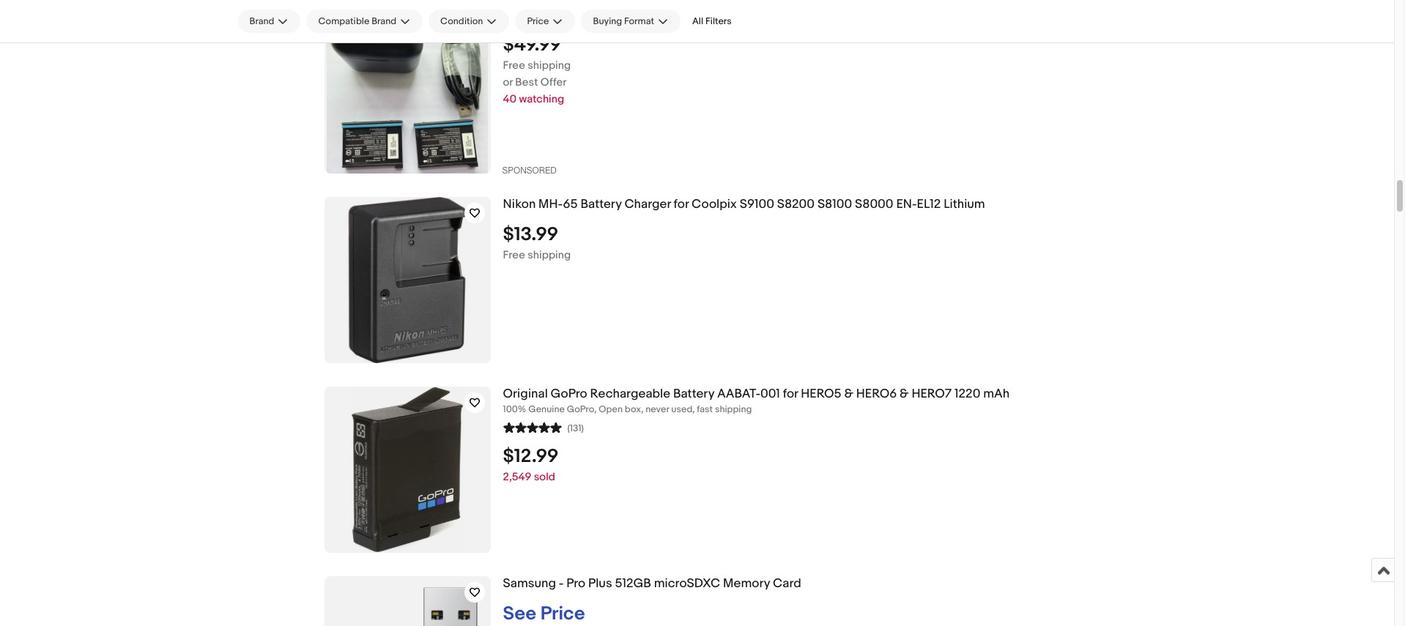 Task type: vqa. For each thing, say whether or not it's contained in the screenshot.
(# for Good buyer, prompt payment, valued customer, highly recommended.
no



Task type: describe. For each thing, give the bounding box(es) containing it.
sponsored
[[502, 166, 557, 176]]

for inside original gopro rechargeable battery aabat-001 for hero5 & hero6 & hero7 1220 mah 100% genuine gopro, open box, never used, fast shipping
[[783, 387, 798, 402]]

condition
[[440, 15, 483, 27]]

price button
[[515, 10, 576, 33]]

40
[[503, 92, 517, 106]]

original gopro rechargeable battery aabat-001 for hero5 & hero6 & hero7 1220 mah link
[[503, 387, 1231, 402]]

pro
[[567, 577, 586, 591]]

512gb
[[615, 577, 651, 591]]

100% Genuine GoPro, Open box, never used, fast shipping text field
[[503, 404, 1231, 416]]

nikon
[[503, 197, 536, 212]]

genuine
[[528, 404, 565, 415]]

el12
[[917, 197, 941, 212]]

s9100
[[740, 197, 774, 212]]

nikon mh-65 battery charger for  coolpix s9100 s8200 s8100 s8000 en-el12 lithium
[[503, 197, 985, 212]]

gopro
[[551, 387, 587, 402]]

(131)
[[567, 423, 584, 434]]

price inside 'dropdown button'
[[527, 15, 549, 27]]

mah
[[983, 387, 1010, 402]]

aabat-
[[717, 387, 761, 402]]

hero6
[[856, 387, 897, 402]]

brand insta360 one x3 battery&charger for insta360 one x3 action camera 2 pack link
[[503, 7, 1231, 23]]

original gopro rechargeable battery aabat-001 for hero5 & hero6 & hero7 1220 mah image
[[351, 387, 464, 553]]

$13.99 free shipping
[[503, 223, 571, 262]]

for
[[736, 7, 754, 22]]

gopro,
[[567, 404, 597, 415]]

5 out of 5 stars image
[[503, 420, 562, 434]]

brand inside compatible brand dropdown button
[[372, 15, 396, 27]]

2 x3 from the left
[[837, 7, 853, 22]]

brand for brand insta360 one x3 battery&charger for insta360 one x3 action camera 2 pack
[[503, 7, 536, 22]]

condition button
[[429, 10, 510, 33]]

used,
[[671, 404, 695, 415]]

see price
[[503, 603, 585, 626]]

65
[[563, 197, 578, 212]]

shipping for $49.99
[[528, 58, 571, 72]]

2 insta360 from the left
[[756, 7, 806, 22]]

memory
[[723, 577, 770, 591]]

shipping inside original gopro rechargeable battery aabat-001 for hero5 & hero6 & hero7 1220 mah 100% genuine gopro, open box, never used, fast shipping
[[715, 404, 752, 415]]

1 x3 from the left
[[620, 7, 636, 22]]

free for $13.99
[[503, 248, 525, 262]]

1 insta360 from the left
[[539, 7, 589, 22]]

(131) link
[[503, 420, 584, 434]]

brand button
[[238, 10, 301, 33]]

1 & from the left
[[844, 387, 854, 402]]

$12.99
[[503, 445, 559, 468]]

all
[[692, 15, 704, 27]]

never
[[646, 404, 669, 415]]

compatible brand
[[318, 15, 396, 27]]

s8000
[[855, 197, 894, 212]]

2 & from the left
[[900, 387, 909, 402]]

brand for brand
[[249, 15, 274, 27]]

all filters
[[692, 15, 732, 27]]

en-
[[896, 197, 917, 212]]

fast
[[697, 404, 713, 415]]

rechargeable
[[590, 387, 670, 402]]

samsung - pro plus 512gb microsdxc memory card image
[[324, 588, 491, 626]]

compatible
[[318, 15, 370, 27]]



Task type: locate. For each thing, give the bounding box(es) containing it.
price down "-"
[[541, 603, 585, 626]]

1 horizontal spatial battery
[[673, 387, 714, 402]]

all filters button
[[687, 10, 738, 33]]

one
[[591, 7, 617, 22], [809, 7, 835, 22]]

price up $49.99
[[527, 15, 549, 27]]

battery
[[581, 197, 622, 212], [673, 387, 714, 402]]

brand inside brand dropdown button
[[249, 15, 274, 27]]

0 horizontal spatial for
[[674, 197, 689, 212]]

0 vertical spatial free
[[503, 58, 525, 72]]

action
[[856, 7, 894, 22]]

shipping down $13.99
[[528, 248, 571, 262]]

1 horizontal spatial x3
[[837, 7, 853, 22]]

2
[[945, 7, 952, 22]]

2 vertical spatial shipping
[[715, 404, 752, 415]]

charger
[[625, 197, 671, 212]]

nikon mh-65 battery charger for  coolpix s9100 s8200 s8100 s8000 en-el12 lithium image
[[324, 197, 491, 363]]

1 horizontal spatial one
[[809, 7, 835, 22]]

0 horizontal spatial x3
[[620, 7, 636, 22]]

free up or
[[503, 58, 525, 72]]

samsung
[[503, 577, 556, 591]]

s8200
[[777, 197, 815, 212]]

nikon mh-65 battery charger for  coolpix s9100 s8200 s8100 s8000 en-el12 lithium link
[[503, 197, 1231, 212]]

free inside $49.99 free shipping or best offer 40 watching
[[503, 58, 525, 72]]

x3 left battery&charger
[[620, 7, 636, 22]]

x3 left action
[[837, 7, 853, 22]]

shipping
[[528, 58, 571, 72], [528, 248, 571, 262], [715, 404, 752, 415]]

filters
[[706, 15, 732, 27]]

or
[[503, 75, 513, 89]]

card
[[773, 577, 801, 591]]

one left format
[[591, 7, 617, 22]]

0 horizontal spatial brand
[[249, 15, 274, 27]]

0 horizontal spatial &
[[844, 387, 854, 402]]

shipping up offer
[[528, 58, 571, 72]]

battery&charger
[[639, 7, 733, 22]]

shipping inside "$13.99 free shipping"
[[528, 248, 571, 262]]

sold
[[534, 470, 555, 484]]

compatible brand button
[[307, 10, 423, 33]]

2 free from the top
[[503, 248, 525, 262]]

x3
[[620, 7, 636, 22], [837, 7, 853, 22]]

buying
[[593, 15, 622, 27]]

for
[[674, 197, 689, 212], [783, 387, 798, 402]]

1 horizontal spatial &
[[900, 387, 909, 402]]

1 vertical spatial battery
[[673, 387, 714, 402]]

0 horizontal spatial one
[[591, 7, 617, 22]]

price
[[527, 15, 549, 27], [541, 603, 585, 626]]

insta360 up $49.99
[[539, 7, 589, 22]]

0 vertical spatial for
[[674, 197, 689, 212]]

0 vertical spatial shipping
[[528, 58, 571, 72]]

free
[[503, 58, 525, 72], [503, 248, 525, 262]]

battery right 65
[[581, 197, 622, 212]]

buying format button
[[581, 10, 681, 33]]

for left coolpix
[[674, 197, 689, 212]]

buying format
[[593, 15, 654, 27]]

insta360 right for
[[756, 7, 806, 22]]

microsdxc
[[654, 577, 720, 591]]

0 horizontal spatial insta360
[[539, 7, 589, 22]]

offer
[[541, 75, 567, 89]]

brand insta360 one x3 battery&charger for insta360 one x3 action camera 2 pack
[[503, 7, 983, 22]]

0 vertical spatial price
[[527, 15, 549, 27]]

watching
[[519, 92, 564, 106]]

$12.99 2,549 sold
[[503, 445, 559, 484]]

&
[[844, 387, 854, 402], [900, 387, 909, 402]]

$49.99
[[503, 34, 561, 56]]

battery for charger
[[581, 197, 622, 212]]

insta360
[[539, 7, 589, 22], [756, 7, 806, 22]]

box,
[[625, 404, 644, 415]]

$13.99
[[503, 223, 558, 246]]

battery up the used,
[[673, 387, 714, 402]]

s8100
[[818, 197, 852, 212]]

1 horizontal spatial for
[[783, 387, 798, 402]]

1 free from the top
[[503, 58, 525, 72]]

1 vertical spatial price
[[541, 603, 585, 626]]

battery inside original gopro rechargeable battery aabat-001 for hero5 & hero6 & hero7 1220 mah 100% genuine gopro, open box, never used, fast shipping
[[673, 387, 714, 402]]

$49.99 free shipping or best offer 40 watching
[[503, 34, 571, 106]]

plus
[[588, 577, 612, 591]]

0 horizontal spatial battery
[[581, 197, 622, 212]]

for right 001 on the right of the page
[[783, 387, 798, 402]]

camera
[[896, 7, 942, 22]]

samsung - pro plus 512gb microsdxc memory card link
[[503, 577, 1231, 592]]

lithium
[[944, 197, 985, 212]]

1 one from the left
[[591, 7, 617, 22]]

original
[[503, 387, 548, 402]]

see price link
[[503, 603, 585, 626]]

2 horizontal spatial brand
[[503, 7, 536, 22]]

for inside nikon mh-65 battery charger for  coolpix s9100 s8200 s8100 s8000 en-el12 lithium link
[[674, 197, 689, 212]]

2,549
[[503, 470, 531, 484]]

1220
[[955, 387, 981, 402]]

0 vertical spatial battery
[[581, 197, 622, 212]]

samsung - pro plus 512gb microsdxc memory card
[[503, 577, 801, 591]]

open
[[599, 404, 623, 415]]

& left the hero7
[[900, 387, 909, 402]]

001
[[761, 387, 780, 402]]

free down $13.99
[[503, 248, 525, 262]]

free inside "$13.99 free shipping"
[[503, 248, 525, 262]]

free for $49.99
[[503, 58, 525, 72]]

brand
[[503, 7, 536, 22], [249, 15, 274, 27], [372, 15, 396, 27]]

2 one from the left
[[809, 7, 835, 22]]

mh-
[[539, 197, 563, 212]]

1 vertical spatial for
[[783, 387, 798, 402]]

format
[[624, 15, 654, 27]]

brand inside brand insta360 one x3 battery&charger for insta360 one x3 action camera 2 pack link
[[503, 7, 536, 22]]

1 horizontal spatial insta360
[[756, 7, 806, 22]]

1 vertical spatial shipping
[[528, 248, 571, 262]]

1 vertical spatial free
[[503, 248, 525, 262]]

1 horizontal spatial brand
[[372, 15, 396, 27]]

pack
[[954, 7, 983, 22]]

shipping down aabat-
[[715, 404, 752, 415]]

best
[[515, 75, 538, 89]]

brand insta360 one x3 battery&charger for insta360 one x3 action camera 2 pack image
[[327, 7, 488, 174]]

shipping inside $49.99 free shipping or best offer 40 watching
[[528, 58, 571, 72]]

original gopro rechargeable battery aabat-001 for hero5 & hero6 & hero7 1220 mah 100% genuine gopro, open box, never used, fast shipping
[[503, 387, 1010, 415]]

battery for aabat-
[[673, 387, 714, 402]]

hero5
[[801, 387, 842, 402]]

100%
[[503, 404, 526, 415]]

coolpix
[[692, 197, 737, 212]]

one left action
[[809, 7, 835, 22]]

hero7
[[912, 387, 952, 402]]

& up 100% genuine gopro, open box, never used, fast shipping text field
[[844, 387, 854, 402]]

shipping for $13.99
[[528, 248, 571, 262]]

-
[[559, 577, 564, 591]]

see
[[503, 603, 536, 626]]



